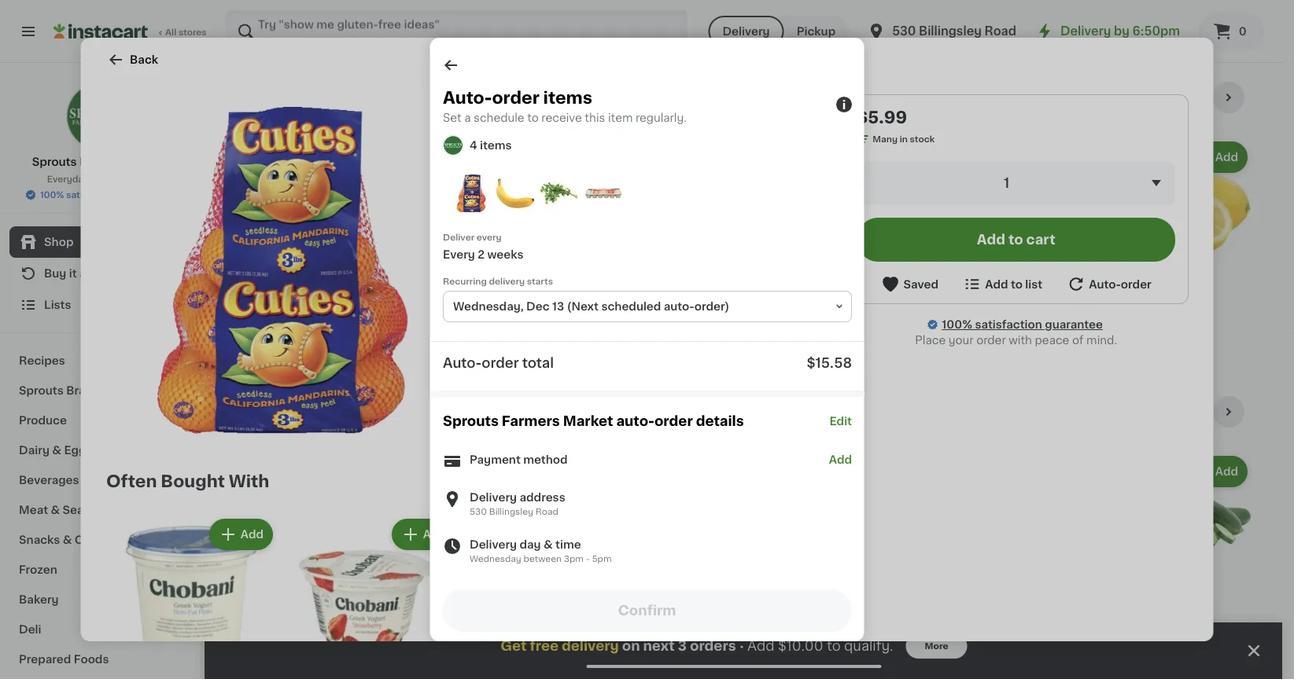 Task type: vqa. For each thing, say whether or not it's contained in the screenshot.
left AND
no



Task type: locate. For each thing, give the bounding box(es) containing it.
each right 0.41
[[295, 330, 316, 338]]

1 horizontal spatial bag
[[695, 317, 712, 326]]

delivery inside treatment tracker modal dialog
[[562, 640, 619, 653]]

$3.88 original price: $4.49 element
[[970, 279, 1104, 299]]

0 vertical spatial satisfaction
[[66, 191, 119, 199]]

sprouts farmers market logo image inside sprouts farmers market link
[[66, 82, 135, 151]]

non- up saved button
[[867, 264, 889, 272]]

beverages
[[19, 475, 79, 486]]

auto- up lemon
[[1089, 279, 1121, 290]]

guarantee up the of at the right
[[1045, 319, 1103, 330]]

to
[[527, 113, 538, 124], [1008, 233, 1023, 247], [1011, 279, 1022, 290], [827, 640, 841, 653]]

auto- inside auto-order items set a schedule to receive this item regularly.
[[443, 89, 492, 106]]

mandarins
[[479, 96, 572, 112], [548, 163, 606, 174], [676, 302, 734, 313]]

mandarins down 5
[[676, 302, 734, 313]]

order left total
[[481, 357, 519, 370]]

beets down white
[[741, 632, 774, 643]]

0 horizontal spatial oz
[[693, 648, 703, 656]]

items up the receive
[[543, 89, 592, 106]]

1 horizontal spatial 50
[[698, 596, 710, 605]]

0 horizontal spatial about
[[236, 330, 262, 338]]

mandarins bag image
[[452, 175, 490, 212]]

$ inside $ 0 32
[[239, 282, 245, 290]]

1 vertical spatial delivery
[[562, 640, 619, 653]]

1 horizontal spatial road
[[985, 26, 1016, 37]]

each
[[276, 280, 307, 292], [423, 280, 454, 292], [295, 330, 316, 338], [443, 330, 465, 338], [859, 594, 890, 607], [884, 644, 905, 653]]

each (est.) inside $1.03 each (estimated) element
[[859, 594, 927, 607]]

each right the 0.43
[[443, 330, 465, 338]]

container inside organic raspberries 6 oz container
[[990, 317, 1033, 326]]

non- up $ 2 organic celery 1 ct
[[280, 578, 302, 587]]

oz down $ 3 88
[[978, 317, 988, 326]]

1 horizontal spatial market
[[563, 415, 613, 428]]

pickup button
[[784, 16, 848, 47]]

delivery inside delivery by 6:50pm link
[[1061, 26, 1111, 37]]

organic left 'celery'
[[236, 616, 280, 628]]

many down medium
[[545, 333, 570, 342]]

0 for $ 0 75
[[1126, 281, 1138, 297]]

organic up $0.79
[[236, 302, 280, 313]]

$ for $ 0 32
[[239, 282, 245, 290]]

0 vertical spatial guarantee
[[121, 191, 167, 199]]

add button
[[305, 143, 366, 172], [892, 143, 953, 172], [1039, 143, 1099, 172], [1185, 143, 1246, 172], [829, 452, 852, 468], [452, 458, 512, 486], [1185, 458, 1246, 486], [210, 521, 271, 549], [393, 521, 454, 549]]

100% down the everyday
[[40, 191, 64, 199]]

about down $0.59
[[383, 330, 409, 338]]

1
[[539, 281, 546, 297], [530, 317, 533, 326], [823, 317, 827, 326], [392, 596, 399, 612], [832, 596, 839, 612], [236, 632, 240, 640], [383, 632, 387, 640], [530, 632, 533, 640], [970, 632, 974, 640]]

0 horizontal spatial delivery
[[489, 277, 525, 286]]

6.5
[[676, 648, 691, 656]]

(est.) down every on the left top of the page
[[457, 280, 491, 292]]

0 for $ 0 32
[[245, 281, 257, 297]]

gmo up list
[[1036, 264, 1059, 272]]

auto- up a
[[443, 89, 492, 106]]

3 inside treatment tracker modal dialog
[[678, 640, 687, 653]]

banana up $0.59
[[383, 302, 424, 313]]

non- up $0.32 each (estimated) element
[[280, 264, 302, 272]]

$ inside $ 0 75
[[1120, 282, 1126, 290]]

product group
[[236, 138, 370, 359], [383, 138, 517, 359], [823, 138, 957, 328], [970, 138, 1104, 328], [1117, 138, 1251, 334], [383, 453, 517, 642], [676, 453, 811, 672], [1117, 453, 1251, 649], [106, 516, 276, 680], [288, 516, 458, 680], [471, 516, 641, 680]]

50 for 1
[[401, 596, 413, 605]]

auto- down the banana $0.59 / lb about 0.43 lb each
[[443, 357, 481, 370]]

farmers up payment method at bottom left
[[501, 415, 560, 428]]

$ inside $ 1 00
[[533, 282, 539, 290]]

auto- inside button
[[1089, 279, 1121, 290]]

sprouts farmers market logo image
[[66, 82, 135, 151], [443, 135, 463, 156]]

stock inside button
[[1170, 635, 1195, 644]]

many in stock down medium hass avocado 1 ct
[[545, 333, 607, 342]]

$ inside "$ 3 50"
[[680, 596, 685, 605]]

day
[[519, 540, 541, 551]]

bag down 5
[[695, 317, 712, 326]]

add button inside auto-order more items dialog
[[829, 452, 852, 468]]

6:50pm
[[1133, 26, 1180, 37]]

0 horizontal spatial billingsley
[[489, 508, 533, 517]]

$ inside $ 2 organic celery 1 ct
[[239, 596, 245, 605]]

on
[[622, 640, 640, 653]]

market
[[129, 157, 169, 168], [563, 415, 613, 428]]

yellow
[[823, 616, 858, 628]]

billingsley
[[919, 26, 982, 37], [489, 508, 533, 517]]

1 50 from the left
[[401, 596, 413, 605]]

about down "$1.49"
[[823, 644, 850, 653]]

shop link
[[9, 227, 191, 258]]

2 vertical spatial mandarins
[[676, 302, 734, 313]]

1 horizontal spatial satisfaction
[[975, 319, 1042, 330]]

sprouts brands
[[19, 386, 106, 397]]

pickup
[[797, 26, 836, 37]]

0 horizontal spatial 2
[[245, 596, 256, 612]]

organic non-gmo for organic cucumber
[[384, 578, 472, 587]]

1 horizontal spatial each (est.)
[[423, 280, 491, 292]]

$ inside $ 1 03
[[826, 596, 832, 605]]

to down yellow
[[827, 640, 841, 653]]

50 inside $ 1 50
[[401, 596, 413, 605]]

1 vertical spatial market
[[563, 415, 613, 428]]

$ inside $ 3 88
[[973, 282, 979, 290]]

& inside delivery day & time wednesday between 3pm - 5pm
[[543, 540, 552, 551]]

2 horizontal spatial (est.)
[[893, 594, 927, 607]]

/
[[263, 317, 266, 326], [411, 317, 415, 326], [849, 632, 853, 640]]

None search field
[[225, 9, 688, 54]]

container inside organic blueberries 1 pint container
[[849, 317, 891, 326]]

delivery button
[[708, 16, 784, 47]]

each (est.) down every on the left top of the page
[[423, 280, 491, 292]]

delivery address 530 billingsley road
[[469, 493, 565, 517]]

0 horizontal spatial beets
[[706, 616, 738, 628]]

organic non-gmo inside product group
[[384, 578, 472, 587]]

$ inside $ 0
[[386, 282, 392, 290]]

0 for $ 0 99
[[539, 596, 550, 612]]

0 vertical spatial auto-
[[443, 89, 492, 106]]

each (est.) inside $0.32 each (estimated) element
[[276, 280, 344, 292]]

hass
[[577, 302, 605, 313]]

bag inside mandarins bag 3 lb bag
[[576, 96, 610, 112]]

& inside snacks & candy link
[[63, 535, 72, 546]]

frozen link
[[9, 555, 191, 585]]

$ for $ 1 00
[[533, 282, 539, 290]]

50 up organic cucumber 1 ct
[[401, 596, 413, 605]]

1 item carousel region from the top
[[236, 82, 1251, 384]]

organic raspberries 6 oz container
[[970, 302, 1083, 326]]

dairy & eggs
[[19, 445, 92, 456]]

1 horizontal spatial 99
[[845, 282, 857, 290]]

1 vertical spatial 6
[[970, 317, 976, 326]]

fresh fruit
[[236, 89, 329, 106]]

2 50 from the left
[[698, 596, 710, 605]]

0 vertical spatial billingsley
[[919, 26, 982, 37]]

saved button
[[880, 275, 938, 294]]

about inside yellow onion $1.49 / lb about 0.69 lb each
[[823, 644, 850, 653]]

view
[[1069, 92, 1097, 103]]

1 vertical spatial 530
[[469, 508, 487, 517]]

0 horizontal spatial container
[[705, 648, 748, 656]]

delivery inside delivery button
[[723, 26, 770, 37]]

each up the "onion"
[[859, 594, 890, 607]]

order inside button
[[1121, 279, 1151, 290]]

each down the "onion"
[[884, 644, 905, 653]]

50 inside "$ 3 50"
[[698, 596, 710, 605]]

non- for organic banana
[[280, 264, 302, 272]]

lb right 0.41
[[284, 330, 292, 338]]

order
[[492, 89, 539, 106], [1121, 279, 1151, 290], [976, 335, 1006, 346], [481, 357, 519, 370], [654, 415, 693, 428]]

$0.25 each (estimated) element
[[383, 279, 517, 299]]

6 up the your in the right of the page
[[970, 317, 976, 326]]

$ 3 88
[[973, 281, 1003, 297]]

list
[[1025, 279, 1042, 290]]

farmers inside auto-order more items dialog
[[501, 415, 560, 428]]

again
[[79, 268, 111, 279]]

1 vertical spatial items
[[480, 140, 511, 151]]

delivery for delivery address 530 billingsley road
[[469, 493, 517, 504]]

lb down 5
[[684, 317, 693, 326]]

bakery
[[19, 595, 59, 606]]

& up 6.5
[[676, 632, 685, 643]]

item carousel region
[[236, 82, 1251, 384], [236, 397, 1251, 680]]

delivery by 6:50pm link
[[1035, 22, 1180, 41]]

&
[[52, 445, 61, 456], [51, 505, 60, 516], [63, 535, 72, 546], [543, 540, 552, 551], [676, 632, 685, 643]]

delivery inside delivery day & time wednesday between 3pm - 5pm
[[469, 540, 517, 551]]

auto-order more items dialog
[[430, 38, 864, 670]]

0 horizontal spatial road
[[535, 508, 558, 517]]

mandarins inside the "5 mandarins bag 3 lb bag"
[[676, 302, 734, 313]]

1 vertical spatial sprouts
[[19, 386, 64, 397]]

2 inside $ 2 organic celery 1 ct
[[245, 596, 256, 612]]

0 horizontal spatial 530
[[469, 508, 487, 517]]

& left candy
[[63, 535, 72, 546]]

many
[[872, 135, 897, 144], [545, 333, 570, 342], [692, 333, 717, 342], [252, 345, 277, 354], [399, 345, 423, 354], [1132, 635, 1157, 644], [252, 648, 277, 656], [839, 660, 864, 669]]

banana
[[283, 302, 324, 313], [383, 302, 424, 313]]

2 vertical spatial auto-
[[443, 357, 481, 370]]

sprouts brands link
[[9, 376, 191, 406]]

100% satisfaction guarantee up with
[[942, 319, 1103, 330]]

a
[[464, 113, 470, 124]]

sprouts farmers market logo image left 4
[[443, 135, 463, 156]]

1 horizontal spatial 6
[[970, 317, 976, 326]]

in down the 0.43
[[426, 345, 434, 354]]

1 vertical spatial farmers
[[501, 415, 560, 428]]

1 horizontal spatial 100% satisfaction guarantee
[[942, 319, 1103, 330]]

1 horizontal spatial oz
[[978, 317, 988, 326]]

organic non-gmo for organic banana
[[238, 264, 325, 272]]

50 for 3
[[698, 596, 710, 605]]

sprouts for sprouts farmers market auto-order details
[[443, 415, 498, 428]]

each (est.) inside $0.25 each (estimated) element
[[423, 280, 491, 292]]

delivery for delivery
[[723, 26, 770, 37]]

snacks & candy link
[[9, 526, 191, 555]]

/ up the 0.43
[[411, 317, 415, 326]]

1 vertical spatial satisfaction
[[975, 319, 1042, 330]]

0 horizontal spatial /
[[263, 317, 266, 326]]

2 horizontal spatial /
[[849, 632, 853, 640]]

delivery
[[1061, 26, 1111, 37], [723, 26, 770, 37], [469, 493, 517, 504], [469, 540, 517, 551]]

0 vertical spatial fresh
[[236, 89, 285, 106]]

organic cilantro image
[[540, 175, 578, 212]]

service type group
[[708, 16, 848, 47]]

2 vertical spatial sprouts
[[443, 415, 498, 428]]

0 vertical spatial market
[[129, 157, 169, 168]]

$ for $ 1 50
[[386, 596, 392, 605]]

get
[[501, 640, 527, 653]]

guarantee down prices
[[121, 191, 167, 199]]

(est.) inside $0.32 each (estimated) element
[[310, 280, 344, 292]]

1 horizontal spatial container
[[849, 317, 891, 326]]

many down the "5 mandarins bag 3 lb bag"
[[692, 333, 717, 342]]

oz inside organic raspberries 6 oz container
[[978, 317, 988, 326]]

container down balsamic
[[705, 648, 748, 656]]

1 horizontal spatial 100%
[[942, 319, 972, 330]]

buy
[[44, 268, 66, 279]]

order up schedule
[[492, 89, 539, 106]]

1 horizontal spatial bag
[[737, 302, 759, 313]]

more
[[511, 179, 541, 190]]

$0.99 element
[[1117, 594, 1251, 614]]

& inside meat & seafood link
[[51, 505, 60, 516]]

each (est.) up organic banana $0.79 / lb about 0.41 lb each
[[276, 280, 344, 292]]

$ for $ 3 50
[[680, 596, 685, 605]]

organic up $ 1 50
[[384, 578, 420, 587]]

mandarins inside mandarins bag 3 lb bag
[[479, 96, 572, 112]]

many in stock inside button
[[1132, 635, 1195, 644]]

sprouts
[[32, 157, 77, 168], [19, 386, 64, 397], [443, 415, 498, 428]]

view all (40+)
[[1069, 92, 1146, 103]]

delivery down weeks
[[489, 277, 525, 286]]

instacart logo image
[[54, 22, 148, 41]]

1 vertical spatial item carousel region
[[236, 397, 1251, 680]]

2 item carousel region from the top
[[236, 397, 1251, 680]]

1 vertical spatial auto-
[[1089, 279, 1121, 290]]

$0.32 each (estimated) element
[[236, 279, 370, 299]]

dairy
[[19, 445, 49, 456]]

beets up balsamic
[[706, 616, 738, 628]]

530 inside delivery address 530 billingsley road
[[469, 508, 487, 517]]

in down "$0.99" element
[[1160, 635, 1168, 644]]

organic non-gmo
[[238, 264, 325, 272], [972, 264, 1059, 272], [238, 578, 325, 587], [384, 578, 472, 587]]

to left the receive
[[527, 113, 538, 124]]

non- for organic cucumber
[[426, 578, 449, 587]]

sprouts down recipes
[[19, 386, 64, 397]]

0 vertical spatial 2
[[477, 249, 484, 260]]

auto-order total
[[443, 357, 553, 370]]

99 inside $ 0 99
[[552, 596, 564, 605]]

oz up sponsored badge image
[[693, 648, 703, 656]]

2 banana from the left
[[383, 302, 424, 313]]

sprouts up payment
[[443, 415, 498, 428]]

sprouts up the everyday
[[32, 157, 77, 168]]

1 inside $ 2 organic celery 1 ct
[[236, 632, 240, 640]]

lists
[[44, 300, 71, 311]]

0 vertical spatial road
[[985, 26, 1016, 37]]

$1.49
[[823, 632, 847, 640]]

in down qualify.
[[866, 660, 874, 669]]

/ inside organic banana $0.79 / lb about 0.41 lb each
[[263, 317, 266, 326]]

1 horizontal spatial farmers
[[501, 415, 560, 428]]

foods
[[74, 655, 109, 666]]

sprouts farmers market logo image up sprouts farmers market
[[66, 82, 135, 151]]

gmo
[[302, 264, 325, 272], [889, 264, 913, 272], [1036, 264, 1059, 272], [302, 578, 325, 587], [449, 578, 472, 587]]

1 horizontal spatial items
[[543, 89, 592, 106]]

delivery for delivery by 6:50pm
[[1061, 26, 1111, 37]]

auto-
[[616, 415, 654, 428]]

0 horizontal spatial each (est.)
[[276, 280, 344, 292]]

/ inside yellow onion $1.49 / lb about 0.69 lb each
[[849, 632, 853, 640]]

1 vertical spatial 100%
[[942, 319, 972, 330]]

container inside love beets white wine & balsamic beets 6.5 oz container
[[705, 648, 748, 656]]

items right 4
[[480, 140, 511, 151]]

product group containing 6
[[823, 138, 957, 328]]

0 horizontal spatial 100% satisfaction guarantee
[[40, 191, 167, 199]]

1 vertical spatial bag
[[737, 302, 759, 313]]

1 vertical spatial 99
[[552, 596, 564, 605]]

1 horizontal spatial delivery
[[562, 640, 619, 653]]

1 vertical spatial road
[[535, 508, 558, 517]]

road inside popup button
[[985, 26, 1016, 37]]

organic non-gmo up $ 1 50
[[384, 578, 472, 587]]

2 horizontal spatial container
[[990, 317, 1033, 326]]

0 horizontal spatial bag
[[576, 96, 610, 112]]

0 horizontal spatial satisfaction
[[66, 191, 119, 199]]

0 horizontal spatial (est.)
[[310, 280, 344, 292]]

gmo for organic banana
[[302, 264, 325, 272]]

5pm
[[592, 555, 611, 564]]

0 vertical spatial oz
[[978, 317, 988, 326]]

4
[[469, 140, 477, 151]]

2 fresh from the top
[[236, 404, 285, 421]]

1 fresh from the top
[[236, 89, 285, 106]]

0 vertical spatial item carousel region
[[236, 82, 1251, 384]]

$ 2 organic celery 1 ct
[[236, 596, 319, 640]]

non-
[[280, 264, 302, 272], [867, 264, 889, 272], [1014, 264, 1036, 272], [280, 578, 302, 587], [426, 578, 449, 587]]

99 up the bunch
[[552, 596, 564, 605]]

many in stock down "$0.99" element
[[1132, 635, 1195, 644]]

each right 32 in the top left of the page
[[276, 280, 307, 292]]

recurring delivery starts
[[443, 277, 553, 286]]

green
[[576, 616, 610, 628]]

$15.58
[[806, 357, 852, 370]]

about for 0
[[236, 330, 262, 338]]

sprouts inside sprouts farmers market link
[[32, 157, 77, 168]]

1 horizontal spatial beets
[[741, 632, 774, 643]]

mind.
[[1086, 335, 1117, 346]]

banana down $0.32 each (estimated) element
[[283, 302, 324, 313]]

0 vertical spatial bag
[[576, 96, 610, 112]]

mandarins up schedule
[[479, 96, 572, 112]]

1 banana from the left
[[283, 302, 324, 313]]

organic non-gmo up $ 2 organic celery 1 ct
[[238, 578, 325, 587]]

treatment tracker modal dialog
[[205, 623, 1282, 680]]

cart
[[1026, 233, 1055, 247]]

delivery down payment
[[469, 493, 517, 504]]

1 horizontal spatial 2
[[477, 249, 484, 260]]

organic up the bunch
[[530, 616, 574, 628]]

0 horizontal spatial banana
[[283, 302, 324, 313]]

1 vertical spatial 100% satisfaction guarantee
[[942, 319, 1103, 330]]

more
[[925, 642, 949, 651]]

order inside auto-order items set a schedule to receive this item regularly.
[[492, 89, 539, 106]]

(est.)
[[310, 280, 344, 292], [457, 280, 491, 292], [893, 594, 927, 607]]

0 horizontal spatial guarantee
[[121, 191, 167, 199]]

50 up love
[[698, 596, 710, 605]]

0 horizontal spatial farmers
[[79, 157, 126, 168]]

(est.) up the "onion"
[[893, 594, 927, 607]]

main content
[[205, 63, 1282, 680]]

& inside love beets white wine & balsamic beets 6.5 oz container
[[676, 632, 685, 643]]

1 vertical spatial billingsley
[[489, 508, 533, 517]]

0 horizontal spatial sprouts farmers market logo image
[[66, 82, 135, 151]]

2 horizontal spatial about
[[823, 644, 850, 653]]

0 horizontal spatial items
[[480, 140, 511, 151]]

1 vertical spatial 2
[[245, 596, 256, 612]]

fresh up with
[[236, 404, 285, 421]]

$ inside $ 1 50
[[386, 596, 392, 605]]

mandarins inside ingredients ingredients: mandarins read more
[[548, 163, 606, 174]]

about inside organic banana $0.79 / lb about 0.41 lb each
[[236, 330, 262, 338]]

0.41
[[265, 330, 282, 338]]

1 horizontal spatial guarantee
[[1045, 319, 1103, 330]]

0 horizontal spatial 50
[[401, 596, 413, 605]]

/ up 0.41
[[263, 317, 266, 326]]

in
[[899, 135, 907, 144], [572, 333, 580, 342], [719, 333, 727, 342], [279, 345, 287, 354], [426, 345, 434, 354], [1160, 635, 1168, 644], [279, 648, 287, 656], [866, 660, 874, 669]]

100% up the your in the right of the page
[[942, 319, 972, 330]]

0 vertical spatial 530
[[892, 26, 916, 37]]

bakery link
[[9, 585, 191, 615]]

order for auto-order total
[[481, 357, 519, 370]]

1 vertical spatial guarantee
[[1045, 319, 1103, 330]]

love
[[676, 616, 703, 628]]

0 vertical spatial 99
[[845, 282, 857, 290]]

$ inside $ 0 99
[[533, 596, 539, 605]]

bag inside the "5 mandarins bag 3 lb bag"
[[737, 302, 759, 313]]

many down "$0.99" element
[[1132, 635, 1157, 644]]

items inside auto-order items set a schedule to receive this item regularly.
[[543, 89, 592, 106]]

container up place your order with peace of mind.
[[990, 317, 1033, 326]]

1 horizontal spatial /
[[411, 317, 415, 326]]

organic non-gmo up 32 in the top left of the page
[[238, 264, 325, 272]]

$ for $ 0
[[386, 282, 392, 290]]

satisfaction
[[66, 191, 119, 199], [975, 319, 1042, 330]]

99
[[845, 282, 857, 290], [552, 596, 564, 605]]

2 horizontal spatial each (est.)
[[859, 594, 927, 607]]

banana inside the banana $0.59 / lb about 0.43 lb each
[[383, 302, 424, 313]]

& for meat
[[51, 505, 60, 516]]

0 vertical spatial bag
[[502, 119, 524, 130]]

auto- for total
[[443, 357, 481, 370]]

lb right the 0.43
[[433, 330, 441, 338]]

delivery left pickup
[[723, 26, 770, 37]]

non- up cucumber
[[426, 578, 449, 587]]

1 horizontal spatial billingsley
[[919, 26, 982, 37]]

1 horizontal spatial about
[[383, 330, 409, 338]]

1 horizontal spatial (est.)
[[457, 280, 491, 292]]

lemon
[[1117, 302, 1155, 313]]

100% satisfaction guarantee link
[[942, 317, 1103, 333]]

0 vertical spatial 100%
[[40, 191, 64, 199]]

sprouts farmers market auto-order details
[[443, 415, 744, 428]]

in down 0.41
[[279, 345, 287, 354]]

container for blueberries
[[849, 317, 891, 326]]

qualify.
[[844, 640, 893, 653]]

this
[[584, 113, 605, 124]]

0 vertical spatial delivery
[[489, 277, 525, 286]]

$ for $ 1 03
[[826, 596, 832, 605]]

530 inside popup button
[[892, 26, 916, 37]]

prices
[[116, 175, 144, 184]]

ct
[[535, 317, 545, 326], [242, 632, 251, 640], [389, 632, 398, 640], [976, 632, 985, 640]]

onion
[[861, 616, 894, 628]]

0 horizontal spatial 99
[[552, 596, 564, 605]]

0 vertical spatial sprouts
[[32, 157, 77, 168]]

0 vertical spatial farmers
[[79, 157, 126, 168]]

1 horizontal spatial banana
[[383, 302, 424, 313]]

0 horizontal spatial 6
[[832, 281, 843, 297]]

0 horizontal spatial bag
[[502, 119, 524, 130]]

organic banana $0.79 / lb about 0.41 lb each
[[236, 302, 324, 338]]

add inside add to cart button
[[977, 233, 1005, 247]]

stock
[[910, 135, 934, 144], [583, 333, 607, 342], [729, 333, 754, 342], [289, 345, 314, 354], [436, 345, 461, 354], [1170, 635, 1195, 644], [289, 648, 314, 656], [876, 660, 901, 669]]

& inside dairy & eggs link
[[52, 445, 61, 456]]

1 vertical spatial oz
[[693, 648, 703, 656]]

0 vertical spatial 100% satisfaction guarantee
[[40, 191, 167, 199]]

balsamic
[[688, 632, 738, 643]]

sprouts inside auto-order more items dialog
[[443, 415, 498, 428]]

& right meat
[[51, 505, 60, 516]]

1 vertical spatial fresh
[[236, 404, 285, 421]]

100%
[[40, 191, 64, 199], [942, 319, 972, 330]]

0 horizontal spatial market
[[129, 157, 169, 168]]

& left eggs
[[52, 445, 61, 456]]

0 vertical spatial mandarins
[[479, 96, 572, 112]]

gmo up cucumber
[[449, 578, 472, 587]]

1 vertical spatial bag
[[695, 317, 712, 326]]

many in stock down 0.41
[[252, 345, 314, 354]]

$ 0 32
[[239, 281, 270, 297]]

6 inside organic raspberries 6 oz container
[[970, 317, 976, 326]]



Task type: describe. For each thing, give the bounding box(es) containing it.
0 vertical spatial beets
[[706, 616, 738, 628]]

many down $ 2 organic celery 1 ct
[[252, 648, 277, 656]]

many down 0.69
[[839, 660, 864, 669]]

00
[[547, 282, 560, 290]]

organic up 88 on the top right of page
[[972, 264, 1007, 272]]

1 inside medium hass avocado 1 ct
[[530, 317, 533, 326]]

many in stock down the 0.43
[[399, 345, 461, 354]]

auto- for items
[[443, 89, 492, 106]]

read
[[479, 179, 509, 190]]

container for raspberries
[[990, 317, 1033, 326]]

market for sprouts farmers market
[[129, 157, 169, 168]]

guarantee inside button
[[121, 191, 167, 199]]

many inside many in stock button
[[1132, 635, 1157, 644]]

banana $0.59 / lb about 0.43 lb each
[[383, 302, 465, 338]]

1 inside $1.03 each (estimated) element
[[832, 596, 839, 612]]

$ for $ 0 99
[[533, 596, 539, 605]]

delivery by 6:50pm
[[1061, 26, 1180, 37]]

place your order with peace of mind.
[[915, 335, 1117, 346]]

2 inside deliver every every 2 weeks
[[477, 249, 484, 260]]

order for auto-order items set a schedule to receive this item regularly.
[[492, 89, 539, 106]]

item carousel region containing fresh vegetables
[[236, 397, 1251, 680]]

organic up $ 2 organic celery 1 ct
[[238, 578, 273, 587]]

receive
[[541, 113, 582, 124]]

in inside button
[[1160, 635, 1168, 644]]

deli link
[[9, 615, 191, 645]]

each (est.) for 1
[[859, 594, 927, 607]]

0 vertical spatial 6
[[832, 281, 843, 297]]

order left details
[[654, 415, 693, 428]]

(est.) for 1
[[893, 594, 927, 607]]

market for sprouts farmers market auto-order details
[[563, 415, 613, 428]]

delivery for delivery day & time wednesday between 3pm - 5pm
[[469, 540, 517, 551]]

sprouts cage free large brown grade a eggs image
[[584, 175, 622, 212]]

seafood
[[63, 505, 110, 516]]

32
[[258, 282, 270, 290]]

organic non-gmo up add to list
[[972, 264, 1059, 272]]

•
[[739, 640, 744, 653]]

$ 1 03
[[826, 596, 853, 612]]

prepared
[[19, 655, 71, 666]]

3 inside $3.88 original price: $4.49 element
[[979, 281, 990, 297]]

payment method
[[469, 455, 567, 466]]

(est.) inside $0.25 each (estimated) element
[[457, 280, 491, 292]]

many down 0.41
[[252, 345, 277, 354]]

store
[[91, 175, 114, 184]]

wednesday
[[469, 555, 521, 564]]

organic inside organic raspberries 6 oz container
[[970, 302, 1014, 313]]

add to cart
[[977, 233, 1055, 247]]

many in stock down $ 2 organic celery 1 ct
[[252, 648, 314, 656]]

between
[[523, 555, 561, 564]]

shop
[[44, 237, 73, 248]]

banana inside organic banana $0.79 / lb about 0.41 lb each
[[283, 302, 324, 313]]

ct inside organic cucumber 1 ct
[[389, 632, 398, 640]]

ct inside button
[[976, 632, 985, 640]]

6 99
[[832, 281, 857, 297]]

$1.03 each (estimated) element
[[823, 594, 957, 614]]

$ for $ 0 75
[[1120, 282, 1126, 290]]

each up the banana $0.59 / lb about 0.43 lb each
[[423, 280, 454, 292]]

total
[[522, 357, 553, 370]]

about for 1
[[823, 644, 850, 653]]

billingsley inside popup button
[[919, 26, 982, 37]]

edit button
[[829, 400, 852, 443]]

deliver every every 2 weeks
[[443, 233, 523, 260]]

99 inside 6 99
[[845, 282, 857, 290]]

to left list
[[1011, 279, 1022, 290]]

every
[[476, 233, 501, 242]]

each inside the banana $0.59 / lb about 0.43 lb each
[[443, 330, 465, 338]]

100% inside button
[[40, 191, 64, 199]]

sponsored badge image
[[676, 659, 724, 668]]

many in stock down the "5 mandarins bag 3 lb bag"
[[692, 333, 754, 342]]

75
[[1139, 282, 1150, 290]]

many down $5.99 on the right
[[872, 135, 897, 144]]

organic inside $ 2 organic celery 1 ct
[[236, 616, 280, 628]]

produce link
[[9, 406, 191, 436]]

satisfaction inside button
[[66, 191, 119, 199]]

0 button
[[1199, 13, 1264, 50]]

5 mandarins bag 3 lb bag
[[676, 281, 759, 326]]

organic inside organic green onions 1 bunch
[[530, 616, 574, 628]]

delivery day & time wednesday between 3pm - 5pm
[[469, 540, 611, 564]]

add to cart button
[[857, 218, 1175, 262]]

5
[[685, 281, 696, 297]]

back button
[[106, 50, 158, 69]]

$3.99
[[716, 601, 748, 612]]

avocado
[[608, 302, 656, 313]]

& for snacks
[[63, 535, 72, 546]]

add to list button
[[962, 275, 1042, 294]]

meat
[[19, 505, 48, 516]]

1 inside the 1 ct button
[[970, 632, 974, 640]]

in down medium hass avocado 1 ct
[[572, 333, 580, 342]]

pint
[[829, 317, 847, 326]]

free
[[530, 640, 559, 653]]

$ for $ 3 88
[[973, 282, 979, 290]]

road inside delivery address 530 billingsley road
[[535, 508, 558, 517]]

vegetables
[[289, 404, 387, 421]]

0.43
[[411, 330, 431, 338]]

organic non-gmo for organic celery
[[238, 578, 325, 587]]

read more button
[[479, 176, 541, 192]]

order for auto-order
[[1121, 279, 1151, 290]]

organic banana image
[[496, 175, 534, 212]]

delivery inside auto-order more items dialog
[[489, 277, 525, 286]]

to inside treatment tracker modal dialog
[[827, 640, 841, 653]]

4 items
[[469, 140, 511, 151]]

billingsley inside delivery address 530 billingsley road
[[489, 508, 533, 517]]

every
[[443, 249, 475, 260]]

ingredients
[[479, 147, 544, 158]]

$3.50 original price: $3.99 element
[[676, 594, 811, 614]]

ingredients button
[[479, 145, 824, 161]]

add inside auto-order more items dialog
[[829, 455, 852, 466]]

stores
[[179, 28, 207, 37]]

farmers for sprouts farmers market auto-order details
[[501, 415, 560, 428]]

beverages link
[[9, 466, 191, 496]]

many in stock down qualify.
[[839, 660, 901, 669]]

more button
[[906, 634, 968, 659]]

ingredients ingredients: mandarins read more
[[479, 147, 606, 190]]

1 ct button
[[970, 453, 1104, 642]]

1 inside organic cucumber 1 ct
[[383, 632, 387, 640]]

it
[[69, 268, 77, 279]]

lb right 0.69
[[874, 644, 882, 653]]

orders
[[690, 640, 736, 653]]

edit
[[829, 416, 852, 427]]

3 inside mandarins bag 3 lb bag
[[479, 119, 487, 130]]

non- up list
[[1014, 264, 1036, 272]]

item carousel region containing fresh fruit
[[236, 82, 1251, 384]]

bag inside mandarins bag 3 lb bag
[[502, 119, 524, 130]]

ct inside medium hass avocado 1 ct
[[535, 317, 545, 326]]

love beets white wine & balsamic beets 6.5 oz container
[[676, 616, 803, 656]]

auto-order items set a schedule to receive this item regularly.
[[443, 89, 686, 124]]

/ inside the banana $0.59 / lb about 0.43 lb each
[[411, 317, 415, 326]]

about inside the banana $0.59 / lb about 0.43 lb each
[[383, 330, 409, 338]]

$ for $ 2 organic celery 1 ct
[[239, 596, 245, 605]]

(est.) for 0
[[310, 280, 344, 292]]

payment
[[469, 455, 520, 466]]

lb up the 0.43
[[417, 317, 425, 326]]

in down $5.99 on the right
[[899, 135, 907, 144]]

to left cart at the right top
[[1008, 233, 1023, 247]]

all
[[1099, 92, 1112, 103]]

organic inside organic cucumber 1 ct
[[383, 616, 427, 628]]

organic inside organic banana $0.79 / lb about 0.41 lb each
[[236, 302, 280, 313]]

add inside add to list button
[[985, 279, 1008, 290]]

$ 0
[[386, 281, 404, 297]]

$ 1 50
[[386, 596, 413, 612]]

1 inside organic green onions 1 bunch
[[530, 632, 533, 640]]

lb up 0.41
[[269, 317, 277, 326]]

recurring
[[443, 277, 487, 286]]

buy it again
[[44, 268, 111, 279]]

saved
[[903, 279, 938, 290]]

$0.79
[[236, 317, 261, 326]]

fruit
[[289, 89, 329, 106]]

fresh for fresh fruit
[[236, 89, 285, 106]]

next
[[643, 640, 675, 653]]

3 inside $3.50 original price: $3.99 element
[[685, 596, 696, 612]]

to inside auto-order items set a schedule to receive this item regularly.
[[527, 113, 538, 124]]

ct inside $ 2 organic celery 1 ct
[[242, 632, 251, 640]]

0 for $ 0
[[392, 281, 404, 297]]

$ 3 50
[[680, 596, 710, 612]]

many in stock down $5.99 on the right
[[872, 135, 934, 144]]

530 billingsley road
[[892, 26, 1016, 37]]

celery
[[283, 616, 319, 628]]

sprouts farmers market logo image for sprouts
[[66, 82, 135, 151]]

meat & seafood link
[[9, 496, 191, 526]]

organic up 32 in the top left of the page
[[238, 264, 273, 272]]

fresh for fresh vegetables
[[236, 404, 285, 421]]

$0.59
[[383, 317, 409, 326]]

oz inside love beets white wine & balsamic beets 6.5 oz container
[[693, 648, 703, 656]]

many down the 0.43
[[399, 345, 423, 354]]

deli
[[19, 625, 41, 636]]

in down $ 2 organic celery 1 ct
[[279, 648, 287, 656]]

farmers for sprouts farmers market
[[79, 157, 126, 168]]

$4.49
[[1010, 286, 1042, 297]]

sprouts farmers market logo image for 4
[[443, 135, 463, 156]]

/ for 0
[[263, 317, 266, 326]]

lb up 0.69
[[855, 632, 863, 640]]

auto-order
[[1089, 279, 1151, 290]]

gmo for organic celery
[[302, 578, 325, 587]]

each inside organic banana $0.79 / lb about 0.41 lb each
[[295, 330, 316, 338]]

3 inside the "5 mandarins bag 3 lb bag"
[[676, 317, 682, 326]]

& for dairy
[[52, 445, 61, 456]]

/ for 1
[[849, 632, 853, 640]]

view all (40+) button
[[1063, 82, 1163, 113]]

add to list
[[985, 279, 1042, 290]]

lb inside mandarins bag 3 lb bag
[[489, 119, 500, 130]]

non- for organic celery
[[280, 578, 302, 587]]

add inside treatment tracker modal dialog
[[747, 640, 775, 653]]

product group containing 1
[[383, 453, 517, 642]]

order left with
[[976, 335, 1006, 346]]

gmo up saved button
[[889, 264, 913, 272]]

bag inside the "5 mandarins bag 3 lb bag"
[[695, 317, 712, 326]]

deliver
[[443, 233, 474, 242]]

sprouts for sprouts brands
[[19, 386, 64, 397]]

in down the "5 mandarins bag 3 lb bag"
[[719, 333, 727, 342]]

back
[[129, 54, 158, 65]]

each inside yellow onion $1.49 / lb about 0.69 lb each
[[884, 644, 905, 653]]

lb inside the "5 mandarins bag 3 lb bag"
[[684, 317, 693, 326]]

snacks
[[19, 535, 60, 546]]

88
[[991, 282, 1003, 290]]

0 inside button
[[1239, 26, 1247, 37]]

with
[[1008, 335, 1032, 346]]

1 inside organic blueberries 1 pint container
[[823, 317, 827, 326]]

regularly.
[[635, 113, 686, 124]]

main content containing fresh fruit
[[205, 63, 1282, 680]]

gmo for organic cucumber
[[449, 578, 472, 587]]

100% satisfaction guarantee inside the 100% satisfaction guarantee button
[[40, 191, 167, 199]]

auto-order button
[[1066, 275, 1151, 294]]

many in stock button
[[1117, 453, 1251, 649]]

each (est.) for 0
[[276, 280, 344, 292]]

organic inside organic blueberries 1 pint container
[[823, 302, 867, 313]]

sprouts for sprouts farmers market
[[32, 157, 77, 168]]



